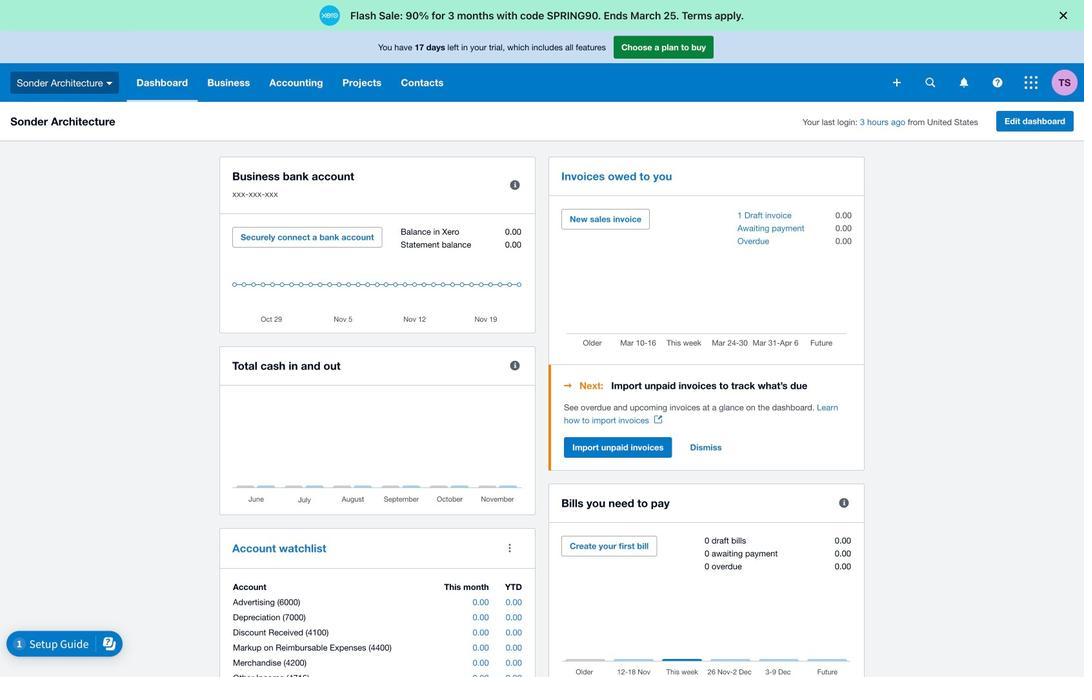 Task type: locate. For each thing, give the bounding box(es) containing it.
panel body document
[[564, 401, 852, 427], [564, 401, 852, 427]]

banner
[[0, 31, 1084, 102]]

empty state bank feed widget with a tooltip explaining the feature. includes a 'securely connect a bank account' button and a data-less flat line graph marking four weekly dates, indicating future account balance tracking. image
[[232, 227, 523, 323]]

heading
[[564, 378, 852, 394]]

svg image
[[1025, 76, 1038, 89], [926, 78, 936, 87], [960, 78, 969, 87], [993, 78, 1003, 87], [893, 79, 901, 86]]

accounts watchlist options image
[[497, 536, 523, 562]]

opens in a new tab image
[[654, 416, 662, 424]]

dialog
[[0, 0, 1084, 31]]

empty state widget for the total cash in and out feature, displaying a column graph summarising bank transaction data as total money in versus total money out across all connected bank accounts, enabling a visual comparison of the two amounts. image
[[232, 399, 523, 505]]

empty state of the bills widget with a 'create your first bill' button and an unpopulated column graph. image
[[562, 536, 852, 678]]



Task type: vqa. For each thing, say whether or not it's contained in the screenshot.
Invoice settings link
no



Task type: describe. For each thing, give the bounding box(es) containing it.
svg image
[[106, 82, 113, 85]]



